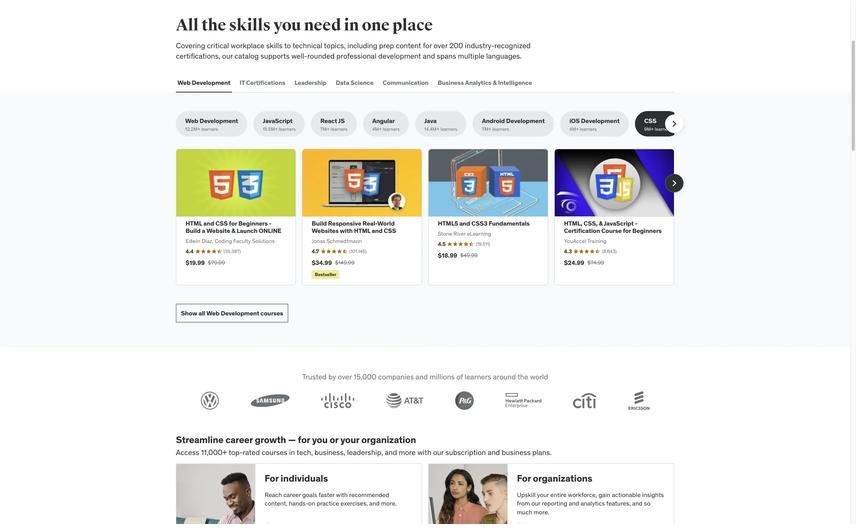 Task type: describe. For each thing, give the bounding box(es) containing it.
small image
[[517, 523, 525, 525]]

reach career goals faster with recommended content, hands-on practice exercises, and more.
[[265, 491, 397, 508]]

topics,
[[324, 41, 346, 50]]

leadership button
[[293, 73, 328, 92]]

our inside upskill your entire workforce, gain actionable insights from our reporting and analytics features, and so much more.
[[532, 500, 541, 508]]

intelligence
[[498, 79, 532, 86]]

build responsive real-world websites with html and css link
[[312, 220, 396, 235]]

for inside streamline career growth — for you or your organization access 11,000+ top-rated courses in tech, business, leadership, and more with our subscription and business plans.
[[298, 434, 310, 446]]

web for web development 12.2m+ learners
[[185, 117, 198, 125]]

so
[[644, 500, 651, 508]]

hewlett packard enterprise logo image
[[505, 393, 542, 409]]

leadership,
[[347, 448, 383, 457]]

& inside html and css for beginners - build a website & launch online
[[232, 227, 235, 235]]

subscription
[[446, 448, 486, 457]]

rounded
[[308, 51, 335, 60]]

html and css for beginners - build a website & launch online
[[186, 220, 282, 235]]

from
[[517, 500, 530, 508]]

1 horizontal spatial in
[[344, 15, 359, 35]]

for inside html and css for beginners - build a website & launch online
[[229, 220, 237, 227]]

development for web development 12.2m+ learners
[[200, 117, 238, 125]]

7m+ for react js
[[321, 126, 330, 132]]

more. inside reach career goals faster with recommended content, hands-on practice exercises, and more.
[[381, 500, 397, 508]]

css 9m+ learners
[[645, 117, 672, 132]]

with inside reach career goals faster with recommended content, hands-on practice exercises, and more.
[[336, 491, 348, 499]]

certifications,
[[176, 51, 221, 60]]

workplace
[[231, 41, 265, 50]]

recommended
[[349, 491, 389, 499]]

11,000+
[[201, 448, 227, 457]]

all
[[176, 15, 199, 35]]

react js 7m+ learners
[[321, 117, 348, 132]]

upskill
[[517, 491, 536, 499]]

learners inside ios development 4m+ learners
[[580, 126, 597, 132]]

1 vertical spatial over
[[338, 373, 352, 382]]

hands-
[[289, 500, 308, 508]]

ios
[[570, 117, 580, 125]]

javascript inside javascript 15.5m+ learners
[[263, 117, 293, 125]]

js
[[338, 117, 345, 125]]

15.5m+
[[263, 126, 278, 132]]

companies
[[378, 373, 414, 382]]

recognized
[[495, 41, 531, 50]]

learners inside android development 7m+ learners
[[493, 126, 509, 132]]

14.4m+
[[425, 126, 440, 132]]

prep
[[379, 41, 394, 50]]

fundamentals
[[489, 220, 530, 227]]

beginners inside html and css for beginners - build a website & launch online
[[238, 220, 268, 227]]

streamline career growth — for you or your organization access 11,000+ top-rated courses in tech, business, leadership, and more with our subscription and business plans.
[[176, 434, 552, 457]]

android
[[482, 117, 505, 125]]

tech,
[[297, 448, 313, 457]]

show all web development courses link
[[176, 304, 288, 323]]

learners inside javascript 15.5m+ learners
[[279, 126, 296, 132]]

our inside streamline career growth — for you or your organization access 11,000+ top-rated courses in tech, business, leadership, and more with our subscription and business plans.
[[433, 448, 444, 457]]

for inside the html, css, & javascript - certification course for beginners
[[623, 227, 631, 235]]

career for streamline
[[226, 434, 253, 446]]

business analytics & intelligence
[[438, 79, 532, 86]]

procter & gamble logo image
[[455, 392, 474, 410]]

organization
[[362, 434, 416, 446]]

12.2m+
[[185, 126, 200, 132]]

html, css, & javascript - certification course for beginners
[[564, 220, 662, 235]]

it certifications button
[[238, 73, 287, 92]]

ericsson logo image
[[629, 392, 650, 410]]

javascript 15.5m+ learners
[[263, 117, 296, 132]]

for organizations
[[517, 473, 593, 485]]

to
[[284, 41, 291, 50]]

covering
[[176, 41, 205, 50]]

4m+ inside angular 4m+ learners
[[372, 126, 382, 132]]

0 vertical spatial courses
[[261, 309, 283, 317]]

technical
[[293, 41, 322, 50]]

att&t logo image
[[386, 393, 424, 409]]

beginners inside the html, css, & javascript - certification course for beginners
[[633, 227, 662, 235]]

reporting
[[542, 500, 568, 508]]

over inside "covering critical workplace skills to technical topics, including prep content for over 200 industry-recognized certifications, our catalog supports well-rounded professional development and spans multiple languages."
[[434, 41, 448, 50]]

business
[[502, 448, 531, 457]]

200
[[450, 41, 463, 50]]

organizations
[[533, 473, 593, 485]]

well-
[[292, 51, 308, 60]]

science
[[351, 79, 374, 86]]

on
[[308, 500, 315, 508]]

around
[[493, 373, 516, 382]]

android development 7m+ learners
[[482, 117, 545, 132]]

web development button
[[176, 73, 232, 92]]

web inside show all web development courses link
[[206, 309, 220, 317]]

your inside upskill your entire workforce, gain actionable insights from our reporting and analytics features, and so much more.
[[537, 491, 549, 499]]

upskill your entire workforce, gain actionable insights from our reporting and analytics features, and so much more.
[[517, 491, 664, 516]]

reach
[[265, 491, 282, 499]]

html inside html and css for beginners - build a website & launch online
[[186, 220, 202, 227]]

react
[[321, 117, 337, 125]]

html,
[[564, 220, 583, 227]]

access
[[176, 448, 199, 457]]

real-
[[363, 220, 378, 227]]

data
[[336, 79, 349, 86]]

content
[[396, 41, 421, 50]]

data science
[[336, 79, 374, 86]]

industry-
[[465, 41, 495, 50]]

development for web development
[[192, 79, 230, 86]]

spans
[[437, 51, 456, 60]]

development
[[378, 51, 421, 60]]

for inside "covering critical workplace skills to technical topics, including prep content for over 200 industry-recognized certifications, our catalog supports well-rounded professional development and spans multiple languages."
[[423, 41, 432, 50]]

it certifications
[[240, 79, 285, 86]]

html, css, & javascript - certification course for beginners link
[[564, 220, 662, 235]]

carousel element
[[176, 149, 684, 286]]

with inside build responsive real-world websites with html and css
[[340, 227, 353, 235]]

business,
[[315, 448, 346, 457]]

web for web development
[[178, 79, 191, 86]]

and inside "covering critical workplace skills to technical topics, including prep content for over 200 industry-recognized certifications, our catalog supports well-rounded professional development and spans multiple languages."
[[423, 51, 435, 60]]

learners inside css 9m+ learners
[[655, 126, 672, 132]]

growth
[[255, 434, 286, 446]]

—
[[288, 434, 296, 446]]

analytics
[[465, 79, 492, 86]]

next image for carousel element
[[669, 177, 681, 189]]



Task type: locate. For each thing, give the bounding box(es) containing it.
for up reach
[[265, 473, 279, 485]]

&
[[493, 79, 497, 86], [599, 220, 603, 227], [232, 227, 235, 235]]

for right course
[[623, 227, 631, 235]]

learners inside java 14.4m+ learners
[[441, 126, 458, 132]]

content,
[[265, 500, 288, 508]]

& for javascript
[[599, 220, 603, 227]]

for for for organizations
[[517, 473, 531, 485]]

you inside streamline career growth — for you or your organization access 11,000+ top-rated courses in tech, business, leadership, and more with our subscription and business plans.
[[312, 434, 328, 446]]

cisco logo image
[[321, 393, 355, 409]]

communication
[[383, 79, 429, 86]]

in inside streamline career growth — for you or your organization access 11,000+ top-rated courses in tech, business, leadership, and more with our subscription and business plans.
[[289, 448, 295, 457]]

web up '12.2m+'
[[185, 117, 198, 125]]

0 vertical spatial over
[[434, 41, 448, 50]]

html5
[[438, 220, 458, 227]]

in up including
[[344, 15, 359, 35]]

goals
[[303, 491, 317, 499]]

the
[[202, 15, 226, 35], [518, 373, 529, 382]]

much
[[517, 509, 533, 516]]

web down certifications,
[[178, 79, 191, 86]]

1 horizontal spatial 4m+
[[570, 126, 579, 132]]

skills inside "covering critical workplace skills to technical topics, including prep content for over 200 industry-recognized certifications, our catalog supports well-rounded professional development and spans multiple languages."
[[266, 41, 283, 50]]

beginners right course
[[633, 227, 662, 235]]

0 horizontal spatial javascript
[[263, 117, 293, 125]]

and inside reach career goals faster with recommended content, hands-on practice exercises, and more.
[[370, 500, 380, 508]]

1 horizontal spatial beginners
[[633, 227, 662, 235]]

and inside build responsive real-world websites with html and css
[[372, 227, 383, 235]]

more.
[[381, 500, 397, 508], [534, 509, 550, 516]]

all the skills you need in one place
[[176, 15, 433, 35]]

0 vertical spatial with
[[340, 227, 353, 235]]

java 14.4m+ learners
[[425, 117, 458, 132]]

next image
[[669, 118, 681, 130], [669, 177, 681, 189]]

0 vertical spatial our
[[222, 51, 233, 60]]

certifications
[[246, 79, 285, 86]]

skills up the workplace
[[229, 15, 271, 35]]

courses inside streamline career growth — for you or your organization access 11,000+ top-rated courses in tech, business, leadership, and more with our subscription and business plans.
[[262, 448, 288, 457]]

your up reporting
[[537, 491, 549, 499]]

css,
[[584, 220, 598, 227]]

with inside streamline career growth — for you or your organization access 11,000+ top-rated courses in tech, business, leadership, and more with our subscription and business plans.
[[418, 448, 432, 457]]

your right or
[[341, 434, 360, 446]]

css right a
[[216, 220, 228, 227]]

0 vertical spatial in
[[344, 15, 359, 35]]

show
[[181, 309, 197, 317]]

in down — at the bottom left of the page
[[289, 448, 295, 457]]

our down the critical
[[222, 51, 233, 60]]

1 vertical spatial more.
[[534, 509, 550, 516]]

and
[[423, 51, 435, 60], [203, 220, 214, 227], [460, 220, 470, 227], [372, 227, 383, 235], [416, 373, 428, 382], [385, 448, 397, 457], [488, 448, 500, 457], [370, 500, 380, 508], [569, 500, 579, 508], [633, 500, 643, 508]]

css inside css 9m+ learners
[[645, 117, 657, 125]]

css right real-
[[384, 227, 396, 235]]

1 4m+ from the left
[[372, 126, 382, 132]]

by
[[329, 373, 336, 382]]

career inside streamline career growth — for you or your organization access 11,000+ top-rated courses in tech, business, leadership, and more with our subscription and business plans.
[[226, 434, 253, 446]]

9m+
[[645, 126, 654, 132]]

2 horizontal spatial css
[[645, 117, 657, 125]]

javascript up 15.5m+
[[263, 117, 293, 125]]

2 vertical spatial our
[[532, 500, 541, 508]]

css inside html and css for beginners - build a website & launch online
[[216, 220, 228, 227]]

more. down recommended
[[381, 500, 397, 508]]

communication button
[[381, 73, 430, 92]]

web development 12.2m+ learners
[[185, 117, 238, 132]]

0 vertical spatial javascript
[[263, 117, 293, 125]]

build left responsive
[[312, 220, 327, 227]]

our left subscription
[[433, 448, 444, 457]]

one
[[362, 15, 390, 35]]

our
[[222, 51, 233, 60], [433, 448, 444, 457], [532, 500, 541, 508]]

1 horizontal spatial -
[[635, 220, 638, 227]]

1 vertical spatial your
[[537, 491, 549, 499]]

0 horizontal spatial beginners
[[238, 220, 268, 227]]

4m+ down 'angular'
[[372, 126, 382, 132]]

development for android development 7m+ learners
[[506, 117, 545, 125]]

- right launch
[[269, 220, 272, 227]]

over up spans
[[434, 41, 448, 50]]

0 vertical spatial career
[[226, 434, 253, 446]]

1 horizontal spatial &
[[493, 79, 497, 86]]

0 vertical spatial the
[[202, 15, 226, 35]]

development
[[192, 79, 230, 86], [200, 117, 238, 125], [506, 117, 545, 125], [581, 117, 620, 125], [221, 309, 259, 317]]

2 vertical spatial with
[[336, 491, 348, 499]]

learners inside angular 4m+ learners
[[383, 126, 400, 132]]

html inside build responsive real-world websites with html and css
[[354, 227, 371, 235]]

streamline
[[176, 434, 224, 446]]

1 horizontal spatial your
[[537, 491, 549, 499]]

for for for individuals
[[265, 473, 279, 485]]

0 horizontal spatial build
[[186, 227, 201, 235]]

1 vertical spatial our
[[433, 448, 444, 457]]

build
[[312, 220, 327, 227], [186, 227, 201, 235]]

2 4m+ from the left
[[570, 126, 579, 132]]

css up 9m+
[[645, 117, 657, 125]]

1 horizontal spatial you
[[312, 434, 328, 446]]

1 vertical spatial web
[[185, 117, 198, 125]]

development for ios development 4m+ learners
[[581, 117, 620, 125]]

development inside button
[[192, 79, 230, 86]]

0 horizontal spatial 7m+
[[321, 126, 330, 132]]

including
[[348, 41, 377, 50]]

0 vertical spatial skills
[[229, 15, 271, 35]]

& inside the html, css, & javascript - certification course for beginners
[[599, 220, 603, 227]]

1 vertical spatial skills
[[266, 41, 283, 50]]

0 horizontal spatial the
[[202, 15, 226, 35]]

1 horizontal spatial our
[[433, 448, 444, 457]]

with right websites
[[340, 227, 353, 235]]

with right more
[[418, 448, 432, 457]]

skills
[[229, 15, 271, 35], [266, 41, 283, 50]]

practice
[[317, 500, 339, 508]]

-
[[269, 220, 272, 227], [635, 220, 638, 227]]

1 horizontal spatial over
[[434, 41, 448, 50]]

features,
[[607, 500, 631, 508]]

2 vertical spatial web
[[206, 309, 220, 317]]

css inside build responsive real-world websites with html and css
[[384, 227, 396, 235]]

and inside html and css for beginners - build a website & launch online
[[203, 220, 214, 227]]

0 horizontal spatial over
[[338, 373, 352, 382]]

development right android
[[506, 117, 545, 125]]

angular
[[372, 117, 395, 125]]

the up the critical
[[202, 15, 226, 35]]

you up the to
[[274, 15, 301, 35]]

world
[[378, 220, 395, 227]]

- right course
[[635, 220, 638, 227]]

for
[[423, 41, 432, 50], [229, 220, 237, 227], [623, 227, 631, 235], [298, 434, 310, 446]]

1 horizontal spatial css
[[384, 227, 396, 235]]

0 horizontal spatial our
[[222, 51, 233, 60]]

1 horizontal spatial career
[[284, 491, 301, 499]]

languages.
[[486, 51, 522, 60]]

0 horizontal spatial your
[[341, 434, 360, 446]]

more. down reporting
[[534, 509, 550, 516]]

0 horizontal spatial &
[[232, 227, 235, 235]]

7m+ for android development
[[482, 126, 492, 132]]

responsive
[[328, 220, 361, 227]]

0 horizontal spatial career
[[226, 434, 253, 446]]

html left 'world'
[[354, 227, 371, 235]]

volkswagen logo image
[[201, 392, 219, 410]]

7m+ down react
[[321, 126, 330, 132]]

business
[[438, 79, 464, 86]]

skills up "supports"
[[266, 41, 283, 50]]

online
[[259, 227, 282, 235]]

& for intelligence
[[493, 79, 497, 86]]

with
[[340, 227, 353, 235], [418, 448, 432, 457], [336, 491, 348, 499]]

development down certifications,
[[192, 79, 230, 86]]

0 horizontal spatial in
[[289, 448, 295, 457]]

more
[[399, 448, 416, 457]]

build left a
[[186, 227, 201, 235]]

1 vertical spatial next image
[[669, 177, 681, 189]]

business analytics & intelligence button
[[436, 73, 534, 92]]

for
[[265, 473, 279, 485], [517, 473, 531, 485]]

4m+
[[372, 126, 382, 132], [570, 126, 579, 132]]

1 horizontal spatial the
[[518, 373, 529, 382]]

javascript
[[263, 117, 293, 125], [604, 220, 634, 227]]

samsung logo image
[[251, 394, 290, 408]]

more. inside upskill your entire workforce, gain actionable insights from our reporting and analytics features, and so much more.
[[534, 509, 550, 516]]

launch
[[237, 227, 258, 235]]

- inside html and css for beginners - build a website & launch online
[[269, 220, 272, 227]]

beginners right website
[[238, 220, 268, 227]]

7m+
[[321, 126, 330, 132], [482, 126, 492, 132]]

small image
[[265, 523, 273, 525]]

development inside android development 7m+ learners
[[506, 117, 545, 125]]

1 horizontal spatial javascript
[[604, 220, 634, 227]]

web inside web development 12.2m+ learners
[[185, 117, 198, 125]]

4m+ inside ios development 4m+ learners
[[570, 126, 579, 132]]

1 horizontal spatial more.
[[534, 509, 550, 516]]

2 next image from the top
[[669, 177, 681, 189]]

0 horizontal spatial css
[[216, 220, 228, 227]]

in
[[344, 15, 359, 35], [289, 448, 295, 457]]

for right a
[[229, 220, 237, 227]]

2 - from the left
[[635, 220, 638, 227]]

rated
[[243, 448, 260, 457]]

our inside "covering critical workplace skills to technical topics, including prep content for over 200 industry-recognized certifications, our catalog supports well-rounded professional development and spans multiple languages."
[[222, 51, 233, 60]]

web development
[[178, 79, 230, 86]]

next image inside carousel element
[[669, 177, 681, 189]]

development right ios
[[581, 117, 620, 125]]

learners inside web development 12.2m+ learners
[[201, 126, 218, 132]]

learners inside react js 7m+ learners
[[331, 126, 348, 132]]

career up top-
[[226, 434, 253, 446]]

html5 and css3 fundamentals
[[438, 220, 530, 227]]

your inside streamline career growth — for you or your organization access 11,000+ top-rated courses in tech, business, leadership, and more with our subscription and business plans.
[[341, 434, 360, 446]]

next image inside topic filters element
[[669, 118, 681, 130]]

1 next image from the top
[[669, 118, 681, 130]]

catalog
[[235, 51, 259, 60]]

over
[[434, 41, 448, 50], [338, 373, 352, 382]]

1 vertical spatial career
[[284, 491, 301, 499]]

7m+ inside react js 7m+ learners
[[321, 126, 330, 132]]

career inside reach career goals faster with recommended content, hands-on practice exercises, and more.
[[284, 491, 301, 499]]

- inside the html, css, & javascript - certification course for beginners
[[635, 220, 638, 227]]

1 vertical spatial courses
[[262, 448, 288, 457]]

career
[[226, 434, 253, 446], [284, 491, 301, 499]]

2 7m+ from the left
[[482, 126, 492, 132]]

career up hands-
[[284, 491, 301, 499]]

0 horizontal spatial -
[[269, 220, 272, 227]]

& inside button
[[493, 79, 497, 86]]

0 vertical spatial web
[[178, 79, 191, 86]]

1 horizontal spatial for
[[517, 473, 531, 485]]

citi logo image
[[573, 393, 597, 409]]

html5 and css3 fundamentals link
[[438, 220, 530, 227]]

individuals
[[281, 473, 328, 485]]

1 horizontal spatial build
[[312, 220, 327, 227]]

career for reach
[[284, 491, 301, 499]]

2 horizontal spatial &
[[599, 220, 603, 227]]

for right content
[[423, 41, 432, 50]]

1 vertical spatial you
[[312, 434, 328, 446]]

1 vertical spatial the
[[518, 373, 529, 382]]

a
[[202, 227, 205, 235]]

over right by
[[338, 373, 352, 382]]

topic filters element
[[176, 111, 684, 137]]

2 horizontal spatial our
[[532, 500, 541, 508]]

& right analytics
[[493, 79, 497, 86]]

0 horizontal spatial 4m+
[[372, 126, 382, 132]]

websites
[[312, 227, 339, 235]]

javascript inside the html, css, & javascript - certification course for beginners
[[604, 220, 634, 227]]

web inside web development button
[[178, 79, 191, 86]]

build inside build responsive real-world websites with html and css
[[312, 220, 327, 227]]

development inside ios development 4m+ learners
[[581, 117, 620, 125]]

javascript right the css,
[[604, 220, 634, 227]]

professional
[[337, 51, 377, 60]]

java
[[425, 117, 437, 125]]

critical
[[207, 41, 229, 50]]

website
[[207, 227, 230, 235]]

html left website
[[186, 220, 202, 227]]

development right all
[[221, 309, 259, 317]]

next image for topic filters element
[[669, 118, 681, 130]]

web right all
[[206, 309, 220, 317]]

1 vertical spatial in
[[289, 448, 295, 457]]

0 vertical spatial your
[[341, 434, 360, 446]]

the left world
[[518, 373, 529, 382]]

1 - from the left
[[269, 220, 272, 227]]

css3
[[472, 220, 488, 227]]

exercises,
[[341, 500, 368, 508]]

you left or
[[312, 434, 328, 446]]

1 for from the left
[[265, 473, 279, 485]]

for right — at the bottom left of the page
[[298, 434, 310, 446]]

2 for from the left
[[517, 473, 531, 485]]

4m+ down ios
[[570, 126, 579, 132]]

plans.
[[533, 448, 552, 457]]

0 horizontal spatial you
[[274, 15, 301, 35]]

& left launch
[[232, 227, 235, 235]]

development inside web development 12.2m+ learners
[[200, 117, 238, 125]]

0 horizontal spatial html
[[186, 220, 202, 227]]

gain
[[599, 491, 611, 499]]

it
[[240, 79, 245, 86]]

7m+ down android
[[482, 126, 492, 132]]

development up '12.2m+'
[[200, 117, 238, 125]]

0 vertical spatial you
[[274, 15, 301, 35]]

millions
[[430, 373, 455, 382]]

our right from
[[532, 500, 541, 508]]

build inside html and css for beginners - build a website & launch online
[[186, 227, 201, 235]]

1 horizontal spatial 7m+
[[482, 126, 492, 132]]

0 vertical spatial next image
[[669, 118, 681, 130]]

supports
[[261, 51, 290, 60]]

for up upskill
[[517, 473, 531, 485]]

0 vertical spatial more.
[[381, 500, 397, 508]]

1 7m+ from the left
[[321, 126, 330, 132]]

& right the css,
[[599, 220, 603, 227]]

0 horizontal spatial more.
[[381, 500, 397, 508]]

1 horizontal spatial html
[[354, 227, 371, 235]]

angular 4m+ learners
[[372, 117, 400, 132]]

with up 'exercises,'
[[336, 491, 348, 499]]

you
[[274, 15, 301, 35], [312, 434, 328, 446]]

world
[[530, 373, 548, 382]]

1 vertical spatial with
[[418, 448, 432, 457]]

0 horizontal spatial for
[[265, 473, 279, 485]]

7m+ inside android development 7m+ learners
[[482, 126, 492, 132]]

entire
[[551, 491, 567, 499]]

1 vertical spatial javascript
[[604, 220, 634, 227]]



Task type: vqa. For each thing, say whether or not it's contained in the screenshot.
7M+ related to React JS
yes



